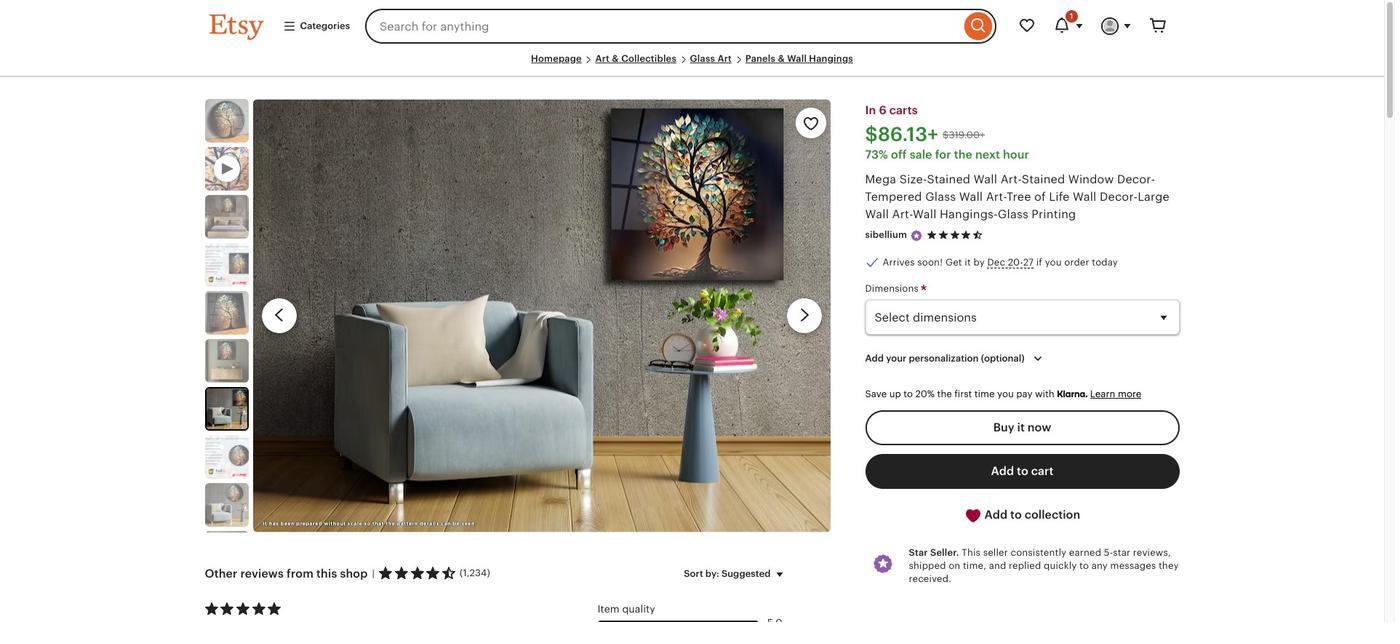Task type: locate. For each thing, give the bounding box(es) containing it.
sibellium link
[[865, 230, 907, 240]]

glass down the categories banner
[[690, 53, 715, 64]]

1 art from the left
[[595, 53, 610, 64]]

1 horizontal spatial the
[[954, 149, 973, 161]]

printing
[[1032, 208, 1076, 221]]

art- up tree
[[1001, 173, 1022, 186]]

art- down tempered
[[892, 208, 913, 221]]

& left collectibles
[[612, 53, 619, 64]]

size-
[[900, 173, 927, 186]]

2 art from the left
[[718, 53, 732, 64]]

add left cart
[[991, 465, 1014, 477]]

with
[[1035, 389, 1055, 400]]

menu bar containing homepage
[[209, 52, 1175, 77]]

add up seller
[[985, 508, 1008, 521]]

learn
[[1090, 389, 1116, 400]]

stained up of
[[1022, 173, 1065, 186]]

art right homepage link
[[595, 53, 610, 64]]

1 horizontal spatial stained
[[1022, 173, 1065, 186]]

1 horizontal spatial mega size-stained wall art-stained window decor-tempered glass image 6 image
[[253, 99, 831, 532]]

1 vertical spatial glass
[[926, 191, 956, 203]]

$319.00+
[[943, 129, 985, 140]]

glass art link
[[690, 53, 732, 64]]

add to collection button
[[865, 497, 1180, 533]]

add your personalization (optional) button
[[855, 344, 1058, 374]]

you right if
[[1045, 257, 1062, 268]]

mega size-stained wall art-stained window decor-tempered glass image 3 image
[[205, 243, 248, 287]]

categories button
[[272, 13, 361, 39]]

categories banner
[[183, 0, 1202, 52]]

decor- up large
[[1117, 173, 1155, 186]]

0 horizontal spatial &
[[612, 53, 619, 64]]

decor- down window
[[1100, 191, 1138, 203]]

art & collectibles
[[595, 53, 677, 64]]

buy
[[994, 421, 1015, 433]]

the right for
[[954, 149, 973, 161]]

& for art
[[612, 53, 619, 64]]

tree
[[1007, 191, 1031, 203]]

the
[[954, 149, 973, 161], [938, 389, 952, 400]]

mega size-stained wall art-stained window decor- tempered glass wall art-tree of life wall decor-large wall art-wall hangings-glass printing
[[865, 173, 1170, 221]]

any
[[1092, 560, 1108, 571]]

from
[[287, 567, 314, 580]]

to left collection
[[1011, 508, 1022, 521]]

sort by: suggested
[[684, 568, 771, 579]]

soon! get
[[918, 257, 962, 268]]

the for 20%
[[938, 389, 952, 400]]

dimensions
[[865, 283, 922, 294]]

replied
[[1009, 560, 1041, 571]]

art- up hangings-
[[986, 191, 1007, 203]]

order
[[1065, 257, 1090, 268]]

wall up hangings-
[[959, 191, 983, 203]]

mega size-stained wall art-stained window decor-tempered glass image 6 image
[[253, 99, 831, 532], [206, 389, 247, 429]]

for
[[935, 149, 951, 161]]

add inside button
[[991, 465, 1014, 477]]

art left panels
[[718, 53, 732, 64]]

wall up sibellium
[[865, 208, 889, 221]]

1 horizontal spatial you
[[1045, 257, 1062, 268]]

wall up star_seller image
[[913, 208, 937, 221]]

0 horizontal spatial art
[[595, 53, 610, 64]]

other reviews from this shop |
[[205, 567, 375, 580]]

off
[[891, 149, 907, 161]]

stained down '73% off sale for the next hour'
[[927, 173, 971, 186]]

it inside button
[[1018, 421, 1025, 433]]

& for panels
[[778, 53, 785, 64]]

2 & from the left
[[778, 53, 785, 64]]

other
[[205, 567, 238, 580]]

1 horizontal spatial art
[[718, 53, 732, 64]]

add inside button
[[985, 508, 1008, 521]]

2 vertical spatial add
[[985, 508, 1008, 521]]

you left pay
[[997, 389, 1014, 400]]

homepage
[[531, 53, 582, 64]]

received.
[[909, 573, 952, 584]]

to right up
[[904, 389, 913, 400]]

consistently
[[1011, 547, 1067, 558]]

hangings
[[809, 53, 853, 64]]

to
[[904, 389, 913, 400], [1017, 465, 1029, 477], [1011, 508, 1022, 521], [1080, 560, 1089, 571]]

tempered
[[865, 191, 922, 203]]

add
[[865, 353, 884, 364], [991, 465, 1014, 477], [985, 508, 1008, 521]]

menu bar
[[209, 52, 1175, 77]]

reviews
[[240, 567, 284, 580]]

sort
[[684, 568, 703, 579]]

to left cart
[[1017, 465, 1029, 477]]

0 vertical spatial add
[[865, 353, 884, 364]]

stained
[[927, 173, 971, 186], [1022, 173, 1065, 186]]

0 horizontal spatial the
[[938, 389, 952, 400]]

1 horizontal spatial &
[[778, 53, 785, 64]]

buy it now button
[[865, 410, 1180, 445]]

2 vertical spatial art-
[[892, 208, 913, 221]]

mega size-stained wall art-stained window decor-tempered glass image 5 image
[[205, 339, 248, 383]]

0 horizontal spatial stained
[[927, 173, 971, 186]]

$86.13+
[[865, 124, 939, 146]]

1 vertical spatial art-
[[986, 191, 1007, 203]]

item
[[598, 603, 620, 614]]

glass
[[690, 53, 715, 64], [926, 191, 956, 203], [998, 208, 1029, 221]]

add left your
[[865, 353, 884, 364]]

sort by: suggested button
[[673, 558, 799, 589]]

0 horizontal spatial mega size-stained wall art-stained window decor-tempered glass image 6 image
[[206, 389, 247, 429]]

wall
[[787, 53, 807, 64], [974, 173, 998, 186], [959, 191, 983, 203], [1073, 191, 1097, 203], [865, 208, 889, 221], [913, 208, 937, 221]]

0 horizontal spatial you
[[997, 389, 1014, 400]]

you
[[1045, 257, 1062, 268], [997, 389, 1014, 400]]

1 stained from the left
[[927, 173, 971, 186]]

& right panels
[[778, 53, 785, 64]]

1 vertical spatial add
[[991, 465, 1014, 477]]

wall left hangings
[[787, 53, 807, 64]]

mega size-stained wall art-stained window decor-tempered glass image 2 image
[[205, 195, 248, 239]]

decor-
[[1117, 173, 1155, 186], [1100, 191, 1138, 203]]

art-
[[1001, 173, 1022, 186], [986, 191, 1007, 203], [892, 208, 913, 221]]

to down earned
[[1080, 560, 1089, 571]]

personalization
[[909, 353, 979, 364]]

they
[[1159, 560, 1179, 571]]

1 vertical spatial it
[[1018, 421, 1025, 433]]

add your personalization (optional)
[[865, 353, 1025, 364]]

it left by
[[965, 257, 971, 268]]

glass inside menu bar
[[690, 53, 715, 64]]

0 horizontal spatial glass
[[690, 53, 715, 64]]

it right buy on the bottom of page
[[1018, 421, 1025, 433]]

add to cart
[[991, 465, 1054, 477]]

1 & from the left
[[612, 53, 619, 64]]

0 vertical spatial the
[[954, 149, 973, 161]]

None search field
[[365, 9, 996, 44]]

messages
[[1111, 560, 1156, 571]]

mega size-stained wall art-stained window decor-tempered glass image 1 image
[[205, 99, 248, 143]]

0 vertical spatial decor-
[[1117, 173, 1155, 186]]

hangings-
[[940, 208, 998, 221]]

20-
[[1008, 257, 1023, 268]]

this
[[316, 567, 337, 580]]

add to cart button
[[865, 454, 1180, 489]]

pay
[[1017, 389, 1033, 400]]

quickly
[[1044, 560, 1077, 571]]

it
[[965, 257, 971, 268], [1018, 421, 1025, 433]]

to inside button
[[1011, 508, 1022, 521]]

the left 'first'
[[938, 389, 952, 400]]

1 horizontal spatial it
[[1018, 421, 1025, 433]]

0 vertical spatial glass
[[690, 53, 715, 64]]

by
[[974, 257, 985, 268]]

glass down tree
[[998, 208, 1029, 221]]

add inside dropdown button
[[865, 353, 884, 364]]

arrives soon! get it by dec 20-27 if you order today
[[883, 257, 1118, 268]]

suggested
[[722, 568, 771, 579]]

item quality
[[598, 603, 655, 614]]

2 vertical spatial glass
[[998, 208, 1029, 221]]

arrives
[[883, 257, 915, 268]]

1 vertical spatial the
[[938, 389, 952, 400]]

now
[[1028, 421, 1052, 433]]

20%
[[916, 389, 935, 400]]

glass down size-
[[926, 191, 956, 203]]

0 vertical spatial it
[[965, 257, 971, 268]]

1 button
[[1044, 9, 1092, 44]]

2 stained from the left
[[1022, 173, 1065, 186]]



Task type: vqa. For each thing, say whether or not it's contained in the screenshot.
LATEST
no



Task type: describe. For each thing, give the bounding box(es) containing it.
life
[[1049, 191, 1070, 203]]

and
[[989, 560, 1007, 571]]

none search field inside the categories banner
[[365, 9, 996, 44]]

learn more button
[[1090, 389, 1142, 400]]

the for for
[[954, 149, 973, 161]]

0 horizontal spatial it
[[965, 257, 971, 268]]

buy it now
[[994, 421, 1052, 433]]

shipped
[[909, 560, 946, 571]]

add to collection
[[982, 508, 1081, 521]]

wall down next
[[974, 173, 998, 186]]

shop
[[340, 567, 368, 580]]

seller
[[983, 547, 1008, 558]]

to inside button
[[1017, 465, 1029, 477]]

0 vertical spatial art-
[[1001, 173, 1022, 186]]

your
[[886, 353, 907, 364]]

panels & wall hangings link
[[746, 53, 853, 64]]

1 vertical spatial decor-
[[1100, 191, 1138, 203]]

of
[[1035, 191, 1046, 203]]

dec
[[988, 257, 1006, 268]]

hour
[[1003, 149, 1029, 161]]

seller.
[[931, 547, 959, 558]]

star_seller image
[[910, 229, 923, 242]]

time,
[[963, 560, 987, 571]]

cart
[[1031, 465, 1054, 477]]

collectibles
[[621, 53, 677, 64]]

panels
[[746, 53, 776, 64]]

up
[[890, 389, 901, 400]]

add for add your personalization (optional)
[[865, 353, 884, 364]]

sale
[[910, 149, 933, 161]]

art & collectibles link
[[595, 53, 677, 64]]

star
[[909, 547, 928, 558]]

homepage link
[[531, 53, 582, 64]]

today
[[1092, 257, 1118, 268]]

panels & wall hangings
[[746, 53, 853, 64]]

Search for anything text field
[[365, 9, 961, 44]]

window
[[1069, 173, 1114, 186]]

mega size-stained wall art-stained window decor-tempered glass image 7 image
[[205, 435, 248, 479]]

categories
[[300, 20, 350, 31]]

in
[[865, 104, 876, 117]]

time
[[975, 389, 995, 400]]

klarna.
[[1057, 389, 1088, 400]]

add for add to cart
[[991, 465, 1014, 477]]

quality
[[622, 603, 655, 614]]

wall inside menu bar
[[787, 53, 807, 64]]

star
[[1113, 547, 1131, 558]]

$86.13+ $319.00+
[[865, 124, 985, 146]]

first
[[955, 389, 972, 400]]

glass art
[[690, 53, 732, 64]]

73% off sale for the next hour
[[865, 149, 1029, 161]]

add for add to collection
[[985, 508, 1008, 521]]

this
[[962, 547, 981, 558]]

2 horizontal spatial glass
[[998, 208, 1029, 221]]

5-
[[1104, 547, 1113, 558]]

on
[[949, 560, 961, 571]]

carts
[[890, 104, 918, 117]]

if
[[1037, 257, 1043, 268]]

sibellium
[[865, 230, 907, 240]]

in 6 carts
[[865, 104, 918, 117]]

earned
[[1069, 547, 1102, 558]]

73%
[[865, 149, 888, 161]]

1
[[1070, 12, 1074, 20]]

save up to 20% the first time you pay with klarna. learn more
[[865, 389, 1142, 400]]

collection
[[1025, 508, 1081, 521]]

wall down window
[[1073, 191, 1097, 203]]

1 vertical spatial you
[[997, 389, 1014, 400]]

0 vertical spatial you
[[1045, 257, 1062, 268]]

mega
[[865, 173, 897, 186]]

by:
[[706, 568, 719, 579]]

to inside this seller consistently earned 5-star reviews, shipped on time, and replied quickly to any messages they received.
[[1080, 560, 1089, 571]]

|
[[372, 568, 375, 579]]

star seller.
[[909, 547, 959, 558]]

27
[[1023, 257, 1034, 268]]

1 horizontal spatial glass
[[926, 191, 956, 203]]

(1,234)
[[460, 567, 490, 578]]

mega size-stained wall art-stained window decor-tempered glass image 8 image
[[205, 483, 248, 527]]

mega size-stained wall art-stained window decor-tempered glass image 4 image
[[205, 291, 248, 335]]

6
[[879, 104, 887, 117]]

(optional)
[[981, 353, 1025, 364]]



